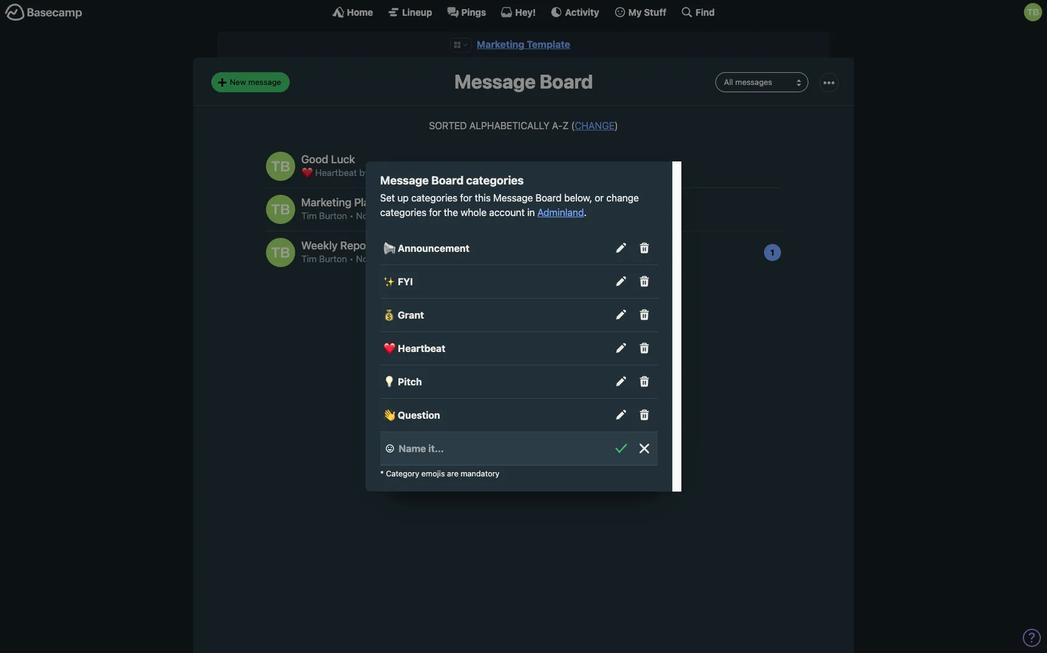 Task type: describe. For each thing, give the bounding box(es) containing it.
1 horizontal spatial ❤️
[[383, 343, 395, 354]]

marketing for template
[[477, 39, 524, 50]]

a-
[[552, 120, 562, 131]]

serve
[[501, 253, 523, 264]]

📢
[[383, 243, 395, 254]]

plan.
[[562, 210, 582, 221]]

— inside good luck ❤️ heartbeat by              tim burton • nov 21 —           thankful
[[457, 167, 465, 178]]

• inside marketing plan proposal tim burton • nov 21 —           space to create the greatest marketing plan.
[[349, 210, 354, 221]]

up
[[397, 192, 409, 203]]

2 vertical spatial categories
[[380, 207, 427, 218]]

good luck ❤️ heartbeat by              tim burton • nov 21 —           thankful
[[301, 153, 504, 178]]

21 inside marketing plan proposal tim burton • nov 21 —           space to create the greatest marketing plan.
[[375, 210, 384, 221]]

board
[[458, 253, 483, 264]]

nov 21 element for luck
[[427, 167, 455, 178]]

nov inside good luck ❤️ heartbeat by              tim burton • nov 21 —           thankful
[[427, 167, 443, 178]]

0 horizontal spatial for
[[429, 207, 441, 218]]

nov 21 element for plan
[[356, 210, 384, 221]]

categories for up
[[411, 192, 458, 203]]

this
[[475, 192, 491, 203]]

nov 20 element
[[356, 253, 386, 264]]

message inside new message link
[[248, 77, 281, 87]]

💰 grant
[[383, 310, 424, 320]]

a
[[538, 253, 543, 264]]

tim burton image for weekly report
[[266, 238, 295, 267]]

tim burton image for good luck
[[266, 152, 295, 181]]

20
[[375, 253, 386, 264]]

• inside the weekly report tim burton • nov 20 —           this message board will serve as a place to ask questions
[[349, 253, 354, 264]]

new message
[[230, 77, 281, 87]]

home
[[347, 6, 373, 17]]

📢 announcement
[[383, 243, 470, 254]]

change link
[[575, 120, 615, 131]]

pitch
[[398, 376, 422, 387]]

)
[[615, 120, 618, 131]]

below,
[[564, 192, 592, 203]]

this
[[399, 253, 416, 264]]

are
[[447, 469, 459, 478]]

weekly report tim burton • nov 20 —           this message board will serve as a place to ask questions
[[301, 239, 638, 264]]

❤️ inside good luck ❤️ heartbeat by              tim burton • nov 21 —           thankful
[[301, 167, 313, 178]]

burton inside marketing plan proposal tim burton • nov 21 —           space to create the greatest marketing plan.
[[319, 210, 347, 221]]

pings
[[461, 6, 486, 17]]

marketing template link
[[477, 39, 570, 50]]

nov inside marketing plan proposal tim burton • nov 21 —           space to create the greatest marketing plan.
[[356, 210, 373, 221]]

burton inside good luck ❤️ heartbeat by              tim burton • nov 21 —           thankful
[[390, 167, 418, 178]]

account
[[489, 207, 525, 218]]

as
[[526, 253, 535, 264]]

— inside marketing plan proposal tim burton • nov 21 —           space to create the greatest marketing plan.
[[387, 210, 395, 221]]

greatest
[[481, 210, 515, 221]]

(
[[571, 120, 575, 131]]

✨ fyi
[[383, 276, 413, 287]]

message for message board categories
[[380, 174, 429, 187]]

message board categories
[[380, 174, 524, 187]]

categories for board
[[466, 174, 524, 187]]

message for message board
[[454, 70, 536, 93]]

*
[[380, 469, 384, 478]]

sorted
[[429, 120, 467, 131]]

1
[[770, 248, 774, 257]]

luck
[[331, 153, 355, 166]]

announcement
[[398, 243, 470, 254]]

board inside set up categories for this message board below, or change categories for the whole account in
[[535, 192, 562, 203]]

board for message board
[[540, 70, 593, 93]]

grant
[[398, 310, 424, 320]]

nov inside the weekly report tim burton • nov 20 —           this message board will serve as a place to ask questions
[[356, 253, 373, 264]]

pings button
[[447, 6, 486, 18]]

questions
[[598, 253, 638, 264]]

template
[[527, 39, 570, 50]]

question
[[398, 410, 440, 421]]

adminland
[[537, 207, 584, 218]]

report
[[340, 239, 374, 252]]

message board
[[454, 70, 593, 93]]

1 link
[[764, 244, 781, 261]]

burton inside the weekly report tim burton • nov 20 —           this message board will serve as a place to ask questions
[[319, 253, 347, 264]]

✨
[[383, 276, 395, 287]]



Task type: locate. For each thing, give the bounding box(es) containing it.
0 horizontal spatial to
[[425, 210, 434, 221]]

0 horizontal spatial message
[[248, 77, 281, 87]]

1 vertical spatial burton
[[319, 210, 347, 221]]

change right the z
[[575, 120, 615, 131]]

alphabetically
[[469, 120, 550, 131]]

find button
[[681, 6, 715, 18]]

1 vertical spatial ❤️
[[383, 343, 395, 354]]

tim burton image for marketing plan proposal
[[266, 195, 295, 224]]

1 horizontal spatial message
[[419, 253, 456, 264]]

marketing for plan
[[301, 196, 351, 209]]

2 vertical spatial nov
[[356, 253, 373, 264]]

burton up 'up'
[[390, 167, 418, 178]]

0 vertical spatial message
[[454, 70, 536, 93]]

the inside marketing plan proposal tim burton • nov 21 —           space to create the greatest marketing plan.
[[465, 210, 478, 221]]

0 vertical spatial board
[[540, 70, 593, 93]]

21 down set
[[375, 210, 384, 221]]

1 horizontal spatial to
[[570, 253, 578, 264]]

find
[[696, 6, 715, 17]]

for up whole
[[460, 192, 472, 203]]

heartbeat down grant
[[398, 343, 445, 354]]

2 vertical spatial tim
[[301, 253, 317, 264]]

nov 21 element
[[427, 167, 455, 178], [356, 210, 384, 221]]

2 vertical spatial •
[[349, 253, 354, 264]]

board up adminland link
[[535, 192, 562, 203]]

tim burton image
[[1024, 3, 1042, 21], [266, 152, 295, 181], [266, 195, 295, 224], [266, 238, 295, 267]]

mandatory
[[461, 469, 500, 478]]

the inside set up categories for this message board below, or change categories for the whole account in
[[444, 207, 458, 218]]

— down proposal
[[387, 210, 395, 221]]

nov down the plan
[[356, 210, 373, 221]]

1 vertical spatial 21
[[375, 210, 384, 221]]

1 vertical spatial marketing
[[301, 196, 351, 209]]

— right 20
[[388, 253, 396, 264]]

whole
[[461, 207, 487, 218]]

0 vertical spatial for
[[460, 192, 472, 203]]

tim inside good luck ❤️ heartbeat by              tim burton • nov 21 —           thankful
[[372, 167, 387, 178]]

home link
[[332, 6, 373, 18]]

message up the alphabetically
[[454, 70, 536, 93]]

2 vertical spatial board
[[535, 192, 562, 203]]

0 horizontal spatial marketing
[[301, 196, 351, 209]]

marketing left the plan
[[301, 196, 351, 209]]

categories
[[466, 174, 524, 187], [411, 192, 458, 203], [380, 207, 427, 218]]

—
[[457, 167, 465, 178], [387, 210, 395, 221], [388, 253, 396, 264]]

set
[[380, 192, 395, 203]]

place
[[545, 253, 568, 264]]

1 horizontal spatial heartbeat
[[398, 343, 445, 354]]

👋
[[383, 410, 395, 421]]

tim up weekly
[[301, 210, 317, 221]]

the left whole
[[444, 207, 458, 218]]

categories down 'up'
[[380, 207, 427, 218]]

.
[[584, 207, 587, 218]]

categories up this
[[466, 174, 524, 187]]

z
[[562, 120, 569, 131]]

❤️ down good
[[301, 167, 313, 178]]

by
[[359, 167, 369, 178]]

the
[[444, 207, 458, 218], [465, 210, 478, 221]]

1 vertical spatial message
[[380, 174, 429, 187]]

marketing down main element
[[477, 39, 524, 50]]

👋 question
[[383, 410, 440, 421]]

message up 'account'
[[493, 192, 533, 203]]

• inside good luck ❤️ heartbeat by              tim burton • nov 21 —           thankful
[[420, 167, 424, 178]]

burton down weekly
[[319, 253, 347, 264]]

change right "or"
[[606, 192, 639, 203]]

heartbeat inside good luck ❤️ heartbeat by              tim burton • nov 21 —           thankful
[[315, 167, 357, 178]]

— left thankful
[[457, 167, 465, 178]]

1 vertical spatial for
[[429, 207, 441, 218]]

in
[[527, 207, 535, 218]]

message right new
[[248, 77, 281, 87]]

board for message board categories
[[431, 174, 464, 187]]

0 horizontal spatial heartbeat
[[315, 167, 357, 178]]

❤️ heartbeat
[[383, 343, 445, 354]]

for right space
[[429, 207, 441, 218]]

0 vertical spatial •
[[420, 167, 424, 178]]

0 vertical spatial nov 21 element
[[427, 167, 455, 178]]

tim
[[372, 167, 387, 178], [301, 210, 317, 221], [301, 253, 317, 264]]

1 vertical spatial —
[[387, 210, 395, 221]]

good
[[301, 153, 328, 166]]

heartbeat
[[315, 167, 357, 178], [398, 343, 445, 354]]

1 horizontal spatial the
[[465, 210, 478, 221]]

to inside the weekly report tim burton • nov 20 —           this message board will serve as a place to ask questions
[[570, 253, 578, 264]]

tim inside marketing plan proposal tim burton • nov 21 —           space to create the greatest marketing plan.
[[301, 210, 317, 221]]

new message link
[[211, 73, 290, 92]]

activity link
[[550, 6, 599, 18]]

1 vertical spatial tim
[[301, 210, 317, 221]]

0 vertical spatial marketing
[[477, 39, 524, 50]]

nov 21 element down the plan
[[356, 210, 384, 221]]

message inside set up categories for this message board below, or change categories for the whole account in
[[493, 192, 533, 203]]

thankful
[[468, 167, 504, 178]]

adminland .
[[537, 207, 587, 218]]

will
[[485, 253, 498, 264]]

main element
[[0, 0, 1047, 24]]

• up report
[[349, 210, 354, 221]]

2 vertical spatial —
[[388, 253, 396, 264]]

💡 pitch
[[383, 376, 422, 387]]

marketing
[[477, 39, 524, 50], [301, 196, 351, 209]]

1 vertical spatial board
[[431, 174, 464, 187]]

— inside the weekly report tim burton • nov 20 —           this message board will serve as a place to ask questions
[[388, 253, 396, 264]]

create
[[436, 210, 462, 221]]

category
[[386, 469, 419, 478]]

1 vertical spatial to
[[570, 253, 578, 264]]

1 vertical spatial •
[[349, 210, 354, 221]]

0 vertical spatial message
[[248, 77, 281, 87]]

0 vertical spatial categories
[[466, 174, 524, 187]]

fyi
[[398, 276, 413, 287]]

•
[[420, 167, 424, 178], [349, 210, 354, 221], [349, 253, 354, 264]]

set up categories for this message board below, or change categories for the whole account in
[[380, 192, 639, 218]]

adminland link
[[537, 207, 584, 218]]

emojis
[[421, 469, 445, 478]]

Name it… text field
[[399, 441, 515, 456]]

* category emojis are mandatory
[[380, 469, 500, 478]]

message
[[454, 70, 536, 93], [380, 174, 429, 187], [493, 192, 533, 203]]

switch accounts image
[[5, 3, 83, 22]]

or
[[595, 192, 604, 203]]

0 vertical spatial heartbeat
[[315, 167, 357, 178]]

activity
[[565, 6, 599, 17]]

board
[[540, 70, 593, 93], [431, 174, 464, 187], [535, 192, 562, 203]]

lineup
[[402, 6, 432, 17]]

1 vertical spatial heartbeat
[[398, 343, 445, 354]]

the for categories
[[444, 207, 458, 218]]

0 vertical spatial to
[[425, 210, 434, 221]]

to inside marketing plan proposal tim burton • nov 21 —           space to create the greatest marketing plan.
[[425, 210, 434, 221]]

change
[[575, 120, 615, 131], [606, 192, 639, 203]]

1 vertical spatial nov 21 element
[[356, 210, 384, 221]]

0 horizontal spatial ❤️
[[301, 167, 313, 178]]

nov down report
[[356, 253, 373, 264]]

• up proposal
[[420, 167, 424, 178]]

1 horizontal spatial marketing
[[477, 39, 524, 50]]

tim down weekly
[[301, 253, 317, 264]]

burton up weekly
[[319, 210, 347, 221]]

marketing
[[518, 210, 559, 221]]

to
[[425, 210, 434, 221], [570, 253, 578, 264]]

new
[[230, 77, 246, 87]]

1 vertical spatial message
[[419, 253, 456, 264]]

weekly
[[301, 239, 338, 252]]

❤️ up "💡"
[[383, 343, 395, 354]]

burton
[[390, 167, 418, 178], [319, 210, 347, 221], [319, 253, 347, 264]]

💰
[[383, 310, 395, 320]]

nov
[[427, 167, 443, 178], [356, 210, 373, 221], [356, 253, 373, 264]]

ask
[[581, 253, 595, 264]]

to left ask
[[570, 253, 578, 264]]

change inside set up categories for this message board below, or change categories for the whole account in
[[606, 192, 639, 203]]

2 vertical spatial message
[[493, 192, 533, 203]]

0 vertical spatial burton
[[390, 167, 418, 178]]

the for proposal
[[465, 210, 478, 221]]

💡
[[383, 376, 395, 387]]

None text field
[[383, 441, 396, 456]]

lineup link
[[388, 6, 432, 18]]

0 horizontal spatial 21
[[375, 210, 384, 221]]

the down this
[[465, 210, 478, 221]]

21 inside good luck ❤️ heartbeat by              tim burton • nov 21 —           thankful
[[446, 167, 455, 178]]

plan
[[354, 196, 376, 209]]

0 vertical spatial nov
[[427, 167, 443, 178]]

nov 21 element up marketing plan proposal tim burton • nov 21 —           space to create the greatest marketing plan.
[[427, 167, 455, 178]]

sorted alphabetically a-z ( change )
[[429, 120, 618, 131]]

marketing template
[[477, 39, 570, 50]]

2 vertical spatial burton
[[319, 253, 347, 264]]

0 vertical spatial ❤️
[[301, 167, 313, 178]]

0 vertical spatial —
[[457, 167, 465, 178]]

1 horizontal spatial nov 21 element
[[427, 167, 455, 178]]

heartbeat down luck
[[315, 167, 357, 178]]

proposal
[[378, 196, 422, 209]]

message up 'up'
[[380, 174, 429, 187]]

board up marketing plan proposal tim burton • nov 21 —           space to create the greatest marketing plan.
[[431, 174, 464, 187]]

1 vertical spatial change
[[606, 192, 639, 203]]

nov up marketing plan proposal tim burton • nov 21 —           space to create the greatest marketing plan.
[[427, 167, 443, 178]]

space
[[397, 210, 423, 221]]

marketing inside marketing plan proposal tim burton • nov 21 —           space to create the greatest marketing plan.
[[301, 196, 351, 209]]

message
[[248, 77, 281, 87], [419, 253, 456, 264]]

1 horizontal spatial 21
[[446, 167, 455, 178]]

message right this
[[419, 253, 456, 264]]

0 horizontal spatial the
[[444, 207, 458, 218]]

• down report
[[349, 253, 354, 264]]

marketing plan proposal tim burton • nov 21 —           space to create the greatest marketing plan.
[[301, 196, 582, 221]]

0 vertical spatial change
[[575, 120, 615, 131]]

21
[[446, 167, 455, 178], [375, 210, 384, 221]]

21 left thankful
[[446, 167, 455, 178]]

message inside the weekly report tim burton • nov 20 —           this message board will serve as a place to ask questions
[[419, 253, 456, 264]]

1 horizontal spatial for
[[460, 192, 472, 203]]

0 vertical spatial tim
[[372, 167, 387, 178]]

tim right the by
[[372, 167, 387, 178]]

0 vertical spatial 21
[[446, 167, 455, 178]]

categories up create
[[411, 192, 458, 203]]

tim inside the weekly report tim burton • nov 20 —           this message board will serve as a place to ask questions
[[301, 253, 317, 264]]

1 vertical spatial categories
[[411, 192, 458, 203]]

1 vertical spatial nov
[[356, 210, 373, 221]]

board down template
[[540, 70, 593, 93]]

for
[[460, 192, 472, 203], [429, 207, 441, 218]]

0 horizontal spatial nov 21 element
[[356, 210, 384, 221]]

to right space
[[425, 210, 434, 221]]



Task type: vqa. For each thing, say whether or not it's contained in the screenshot.
'MESSAGE BOARD CATEGORIES' on the top of the page
yes



